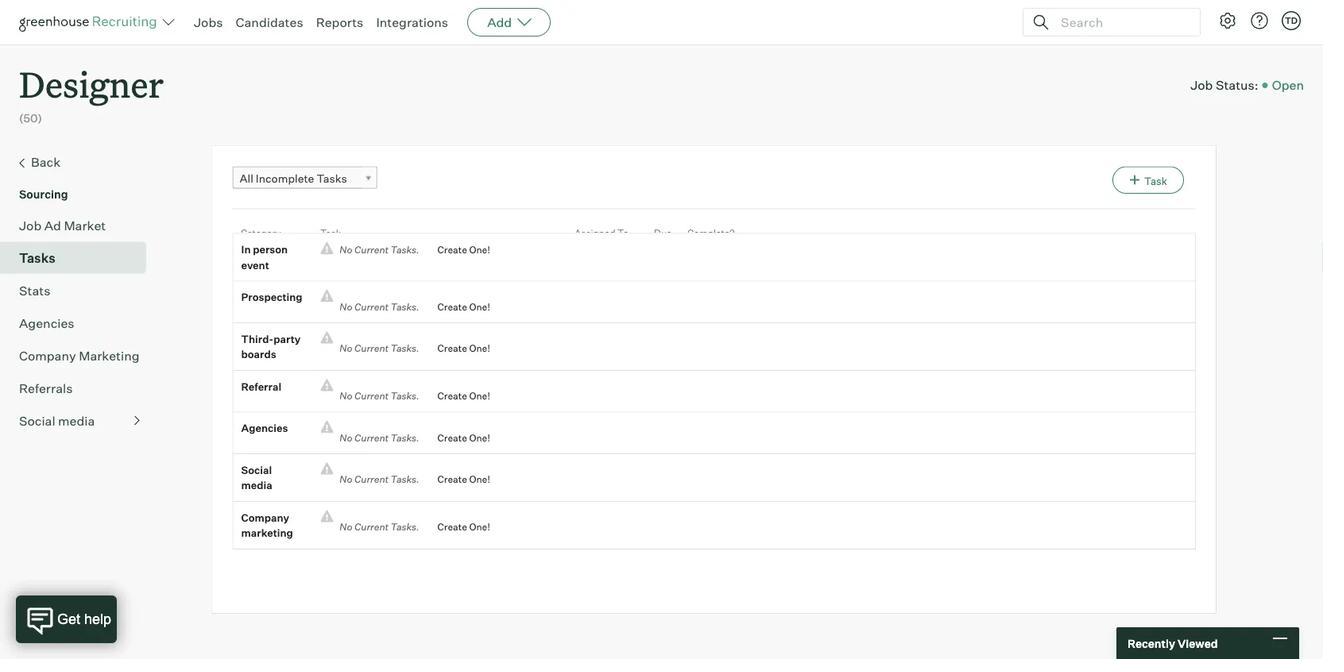 Task type: describe. For each thing, give the bounding box(es) containing it.
boards
[[241, 348, 276, 361]]

task for task
[[320, 227, 341, 239]]

one! for in person event
[[469, 244, 490, 256]]

event
[[241, 259, 269, 272]]

open
[[1272, 77, 1304, 93]]

sourcing
[[19, 187, 68, 201]]

create for prospecting
[[438, 301, 467, 313]]

reports link
[[316, 14, 364, 30]]

no for agencies
[[340, 432, 352, 444]]

job status:
[[1191, 77, 1259, 93]]

candidates link
[[236, 14, 303, 30]]

company marketing link
[[19, 346, 140, 365]]

job ad market link
[[19, 216, 140, 235]]

create one! link for social media
[[426, 472, 490, 488]]

company marketing
[[19, 348, 139, 364]]

third-party boards
[[241, 333, 301, 361]]

td button
[[1279, 8, 1304, 33]]

designer link
[[19, 45, 164, 111]]

prospecting
[[241, 291, 302, 304]]

company for company marketing
[[19, 348, 76, 364]]

no for company marketing
[[340, 522, 352, 533]]

current for agencies
[[355, 432, 389, 444]]

assigned
[[574, 227, 615, 239]]

jobs link
[[194, 14, 223, 30]]

create one! for prospecting
[[438, 301, 490, 313]]

no for social media
[[340, 474, 352, 486]]

no current tasks. for prospecting
[[333, 301, 426, 313]]

create one! for in person event
[[438, 244, 490, 256]]

create for social media
[[438, 474, 467, 486]]

tasks inside "link"
[[19, 250, 55, 266]]

no current tasks. for social media
[[333, 474, 426, 486]]

task for sourcing
[[1145, 175, 1168, 187]]

integrations
[[376, 14, 448, 30]]

no for third-party boards
[[340, 343, 352, 355]]

job for job ad market
[[19, 218, 42, 233]]

tasks. for company marketing
[[391, 522, 419, 533]]

marketing
[[79, 348, 139, 364]]

in person event
[[241, 243, 288, 272]]

no current tasks. for company marketing
[[333, 522, 426, 533]]

no for prospecting
[[340, 301, 352, 313]]

recently viewed
[[1128, 637, 1218, 651]]

social inside social media
[[241, 464, 272, 477]]

company for company marketing
[[241, 512, 289, 524]]

jobs
[[194, 14, 223, 30]]

designer
[[19, 60, 164, 107]]

greenhouse recruiting image
[[19, 13, 162, 32]]

create one! link for in person event
[[426, 242, 490, 258]]

no current tasks. for referral
[[333, 390, 426, 402]]

create one! link for referral
[[426, 389, 490, 404]]

all incomplete tasks link
[[233, 167, 377, 190]]

1 horizontal spatial media
[[241, 479, 272, 492]]

complete?
[[687, 227, 735, 239]]

tasks. for agencies
[[391, 432, 419, 444]]

category
[[240, 227, 281, 239]]

recently
[[1128, 637, 1176, 651]]

current for company marketing
[[355, 522, 389, 533]]

create for referral
[[438, 390, 467, 402]]

back link
[[19, 152, 140, 173]]

reports
[[316, 14, 364, 30]]

one! for company marketing
[[469, 522, 490, 533]]

referrals link
[[19, 379, 140, 398]]

one! for social media
[[469, 474, 490, 486]]

designer (50)
[[19, 60, 164, 125]]

to
[[617, 227, 628, 239]]

0 vertical spatial tasks
[[317, 171, 347, 185]]

create one! for company marketing
[[438, 522, 490, 533]]

no for referral
[[340, 390, 352, 402]]



Task type: locate. For each thing, give the bounding box(es) containing it.
stats
[[19, 283, 50, 299]]

7 no from the top
[[340, 522, 352, 533]]

3 no current tasks. from the top
[[333, 343, 426, 355]]

4 one! from the top
[[469, 390, 490, 402]]

1 horizontal spatial tasks
[[317, 171, 347, 185]]

tasks. for referral
[[391, 390, 419, 402]]

company
[[19, 348, 76, 364], [241, 512, 289, 524]]

1 tasks. from the top
[[391, 244, 419, 256]]

media up company marketing
[[241, 479, 272, 492]]

1 no from the top
[[340, 244, 352, 256]]

all incomplete tasks
[[240, 171, 347, 185]]

referral
[[241, 380, 281, 393]]

0 vertical spatial social media
[[19, 413, 95, 429]]

2 create from the top
[[438, 301, 467, 313]]

due
[[654, 227, 672, 239]]

4 no from the top
[[340, 390, 352, 402]]

create
[[438, 244, 467, 256], [438, 301, 467, 313], [438, 343, 467, 355], [438, 390, 467, 402], [438, 432, 467, 444], [438, 474, 467, 486], [438, 522, 467, 533]]

td
[[1285, 15, 1298, 26]]

(50)
[[19, 111, 42, 125]]

6 create one! link from the top
[[426, 472, 490, 488]]

tasks
[[317, 171, 347, 185], [19, 250, 55, 266]]

6 no from the top
[[340, 474, 352, 486]]

person
[[253, 243, 288, 256]]

0 horizontal spatial tasks
[[19, 250, 55, 266]]

1 vertical spatial social media
[[241, 464, 272, 492]]

2 one! from the top
[[469, 301, 490, 313]]

create one! link for third-party boards
[[426, 341, 490, 357]]

0 horizontal spatial job
[[19, 218, 42, 233]]

0 vertical spatial job
[[1191, 77, 1213, 93]]

7 one! from the top
[[469, 522, 490, 533]]

0 horizontal spatial media
[[58, 413, 95, 429]]

1 create from the top
[[438, 244, 467, 256]]

3 create one! from the top
[[438, 343, 490, 355]]

create one!
[[438, 244, 490, 256], [438, 301, 490, 313], [438, 343, 490, 355], [438, 390, 490, 402], [438, 432, 490, 444], [438, 474, 490, 486], [438, 522, 490, 533]]

marketing
[[241, 527, 293, 540]]

media
[[58, 413, 95, 429], [241, 479, 272, 492]]

one! for referral
[[469, 390, 490, 402]]

6 tasks. from the top
[[391, 474, 419, 486]]

task
[[1145, 175, 1168, 187], [320, 227, 341, 239]]

company inside company marketing
[[241, 512, 289, 524]]

7 create one! from the top
[[438, 522, 490, 533]]

5 no from the top
[[340, 432, 352, 444]]

social media down the referrals
[[19, 413, 95, 429]]

add
[[487, 14, 512, 30]]

3 current from the top
[[355, 343, 389, 355]]

no for in person event
[[340, 244, 352, 256]]

3 no from the top
[[340, 343, 352, 355]]

1 vertical spatial media
[[241, 479, 272, 492]]

0 horizontal spatial agencies
[[19, 315, 74, 331]]

6 one! from the top
[[469, 474, 490, 486]]

current for in person event
[[355, 244, 389, 256]]

tasks. for third-party boards
[[391, 343, 419, 355]]

4 create from the top
[[438, 390, 467, 402]]

1 horizontal spatial social
[[241, 464, 272, 477]]

1 no current tasks. from the top
[[333, 244, 426, 256]]

4 current from the top
[[355, 390, 389, 402]]

configure image
[[1218, 11, 1238, 30]]

1 vertical spatial company
[[241, 512, 289, 524]]

0 vertical spatial media
[[58, 413, 95, 429]]

party
[[274, 333, 301, 346]]

current for social media
[[355, 474, 389, 486]]

third-
[[241, 333, 274, 346]]

5 create one! from the top
[[438, 432, 490, 444]]

2 no from the top
[[340, 301, 352, 313]]

5 tasks. from the top
[[391, 432, 419, 444]]

tasks. for prospecting
[[391, 301, 419, 313]]

td button
[[1282, 11, 1301, 30]]

company up marketing
[[241, 512, 289, 524]]

one!
[[469, 244, 490, 256], [469, 301, 490, 313], [469, 343, 490, 355], [469, 390, 490, 402], [469, 432, 490, 444], [469, 474, 490, 486], [469, 522, 490, 533]]

job left status:
[[1191, 77, 1213, 93]]

4 tasks. from the top
[[391, 390, 419, 402]]

2 create one! link from the top
[[426, 299, 490, 315]]

6 create from the top
[[438, 474, 467, 486]]

0 vertical spatial task
[[1145, 175, 1168, 187]]

job left ad
[[19, 218, 42, 233]]

current for prospecting
[[355, 301, 389, 313]]

ad
[[44, 218, 61, 233]]

assigned to
[[574, 227, 628, 239]]

7 create from the top
[[438, 522, 467, 533]]

no current tasks. for third-party boards
[[333, 343, 426, 355]]

5 current from the top
[[355, 432, 389, 444]]

one! for agencies
[[469, 432, 490, 444]]

6 no current tasks. from the top
[[333, 474, 426, 486]]

create one! link
[[426, 242, 490, 258], [426, 299, 490, 315], [426, 341, 490, 357], [426, 389, 490, 404], [426, 431, 490, 446], [426, 472, 490, 488], [426, 520, 490, 535]]

0 vertical spatial social
[[19, 413, 55, 429]]

1 vertical spatial agencies
[[241, 422, 288, 435]]

no current tasks. for agencies
[[333, 432, 426, 444]]

candidates
[[236, 14, 303, 30]]

1 horizontal spatial agencies
[[241, 422, 288, 435]]

tasks up stats
[[19, 250, 55, 266]]

agencies down stats
[[19, 315, 74, 331]]

tasks. for social media
[[391, 474, 419, 486]]

social media up company marketing
[[241, 464, 272, 492]]

1 vertical spatial tasks
[[19, 250, 55, 266]]

1 create one! link from the top
[[426, 242, 490, 258]]

5 one! from the top
[[469, 432, 490, 444]]

1 horizontal spatial company
[[241, 512, 289, 524]]

2 create one! from the top
[[438, 301, 490, 313]]

incomplete
[[256, 171, 314, 185]]

agencies down referral
[[241, 422, 288, 435]]

1 horizontal spatial job
[[1191, 77, 1213, 93]]

social media
[[19, 413, 95, 429], [241, 464, 272, 492]]

tasks link
[[19, 249, 140, 268]]

company marketing
[[241, 512, 293, 540]]

create one! link for agencies
[[426, 431, 490, 446]]

4 no current tasks. from the top
[[333, 390, 426, 402]]

one! for third-party boards
[[469, 343, 490, 355]]

5 create from the top
[[438, 432, 467, 444]]

create one! link for company marketing
[[426, 520, 490, 535]]

create for third-party boards
[[438, 343, 467, 355]]

no current tasks. for in person event
[[333, 244, 426, 256]]

stats link
[[19, 281, 140, 300]]

add button
[[467, 8, 551, 37]]

create one! for referral
[[438, 390, 490, 402]]

2 tasks. from the top
[[391, 301, 419, 313]]

7 current from the top
[[355, 522, 389, 533]]

current for referral
[[355, 390, 389, 402]]

company up the referrals
[[19, 348, 76, 364]]

create one! for third-party boards
[[438, 343, 490, 355]]

all
[[240, 171, 253, 185]]

2 current from the top
[[355, 301, 389, 313]]

6 current from the top
[[355, 474, 389, 486]]

job for job status:
[[1191, 77, 1213, 93]]

job
[[1191, 77, 1213, 93], [19, 218, 42, 233]]

company inside the company marketing link
[[19, 348, 76, 364]]

4 create one! link from the top
[[426, 389, 490, 404]]

create one! link for prospecting
[[426, 299, 490, 315]]

3 create from the top
[[438, 343, 467, 355]]

1 current from the top
[[355, 244, 389, 256]]

agencies link
[[19, 314, 140, 333]]

1 create one! from the top
[[438, 244, 490, 256]]

referrals
[[19, 380, 73, 396]]

market
[[64, 218, 106, 233]]

create for agencies
[[438, 432, 467, 444]]

1 horizontal spatial task
[[1145, 175, 1168, 187]]

5 no current tasks. from the top
[[333, 432, 426, 444]]

0 vertical spatial company
[[19, 348, 76, 364]]

back
[[31, 154, 61, 170]]

1 horizontal spatial social media
[[241, 464, 272, 492]]

7 create one! link from the top
[[426, 520, 490, 535]]

7 tasks. from the top
[[391, 522, 419, 533]]

1 vertical spatial task
[[320, 227, 341, 239]]

1 vertical spatial social
[[241, 464, 272, 477]]

create one! for social media
[[438, 474, 490, 486]]

create one! for agencies
[[438, 432, 490, 444]]

4 create one! from the top
[[438, 390, 490, 402]]

tasks. for in person event
[[391, 244, 419, 256]]

2 no current tasks. from the top
[[333, 301, 426, 313]]

7 no current tasks. from the top
[[333, 522, 426, 533]]

0 vertical spatial agencies
[[19, 315, 74, 331]]

Search text field
[[1057, 11, 1186, 34]]

3 create one! link from the top
[[426, 341, 490, 357]]

media down referrals link
[[58, 413, 95, 429]]

3 tasks. from the top
[[391, 343, 419, 355]]

tasks.
[[391, 244, 419, 256], [391, 301, 419, 313], [391, 343, 419, 355], [391, 390, 419, 402], [391, 432, 419, 444], [391, 474, 419, 486], [391, 522, 419, 533]]

create for company marketing
[[438, 522, 467, 533]]

1 one! from the top
[[469, 244, 490, 256]]

tasks right incomplete
[[317, 171, 347, 185]]

no current tasks.
[[333, 244, 426, 256], [333, 301, 426, 313], [333, 343, 426, 355], [333, 390, 426, 402], [333, 432, 426, 444], [333, 474, 426, 486], [333, 522, 426, 533]]

1 vertical spatial job
[[19, 218, 42, 233]]

social down the referrals
[[19, 413, 55, 429]]

integrations link
[[376, 14, 448, 30]]

social up company marketing
[[241, 464, 272, 477]]

0 horizontal spatial company
[[19, 348, 76, 364]]

social
[[19, 413, 55, 429], [241, 464, 272, 477]]

0 horizontal spatial task
[[320, 227, 341, 239]]

0 horizontal spatial social media
[[19, 413, 95, 429]]

3 one! from the top
[[469, 343, 490, 355]]

one! for prospecting
[[469, 301, 490, 313]]

0 horizontal spatial social
[[19, 413, 55, 429]]

current for third-party boards
[[355, 343, 389, 355]]

in
[[241, 243, 251, 256]]

social media link
[[19, 411, 140, 431]]

viewed
[[1178, 637, 1218, 651]]

agencies
[[19, 315, 74, 331], [241, 422, 288, 435]]

status:
[[1216, 77, 1259, 93]]

no
[[340, 244, 352, 256], [340, 301, 352, 313], [340, 343, 352, 355], [340, 390, 352, 402], [340, 432, 352, 444], [340, 474, 352, 486], [340, 522, 352, 533]]

current
[[355, 244, 389, 256], [355, 301, 389, 313], [355, 343, 389, 355], [355, 390, 389, 402], [355, 432, 389, 444], [355, 474, 389, 486], [355, 522, 389, 533]]

6 create one! from the top
[[438, 474, 490, 486]]

job ad market
[[19, 218, 106, 233]]

5 create one! link from the top
[[426, 431, 490, 446]]

create for in person event
[[438, 244, 467, 256]]



Task type: vqa. For each thing, say whether or not it's contained in the screenshot.
the Open within the Job Status Open
no



